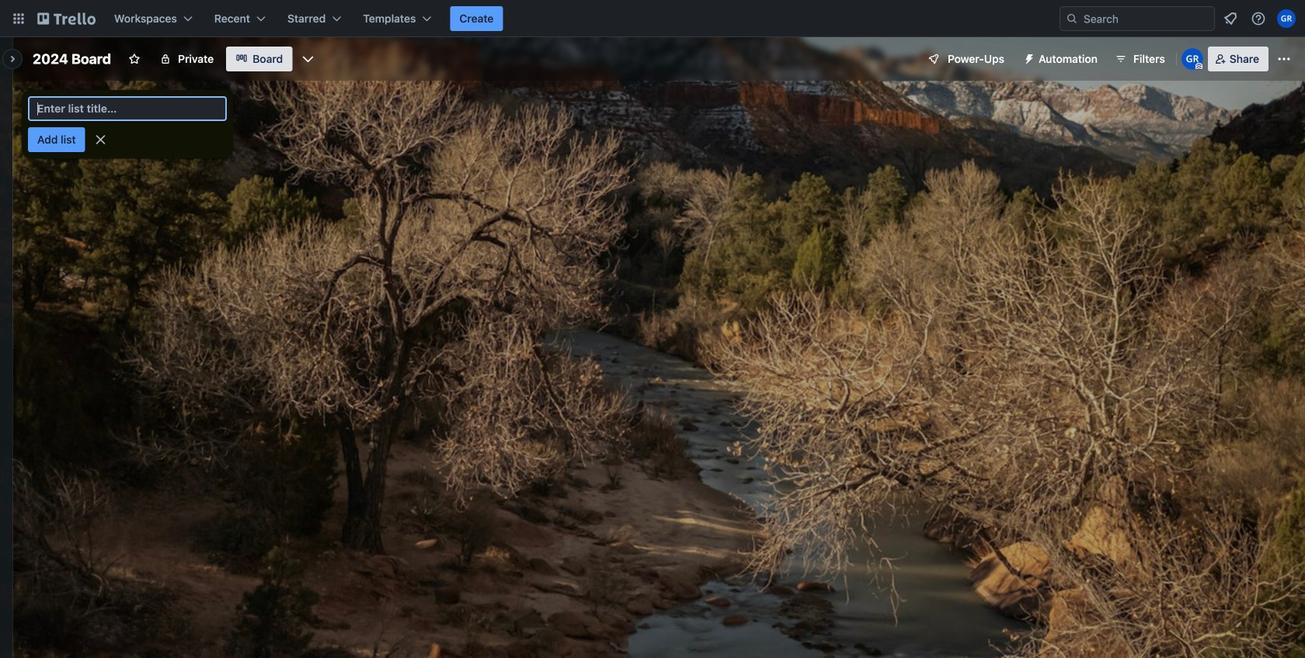Task type: locate. For each thing, give the bounding box(es) containing it.
open information menu image
[[1251, 11, 1267, 26]]

customize views image
[[300, 51, 316, 67]]

greg robinson (gregrobinson96) image
[[1278, 9, 1296, 28]]

cancel list editing image
[[93, 132, 109, 148]]



Task type: vqa. For each thing, say whether or not it's contained in the screenshot.
Add a card
no



Task type: describe. For each thing, give the bounding box(es) containing it.
back to home image
[[37, 6, 96, 31]]

Search field
[[1079, 7, 1215, 30]]

greg robinson (gregrobinson96) image
[[1182, 48, 1204, 70]]

Board name text field
[[25, 47, 119, 71]]

0 notifications image
[[1222, 9, 1240, 28]]

this member is an admin of this board. image
[[1196, 63, 1203, 70]]

Enter list title… text field
[[28, 96, 227, 121]]

sm image
[[1017, 47, 1039, 68]]

primary element
[[0, 0, 1306, 37]]

search image
[[1066, 12, 1079, 25]]

star or unstar board image
[[128, 53, 141, 65]]

show menu image
[[1277, 51, 1292, 67]]



